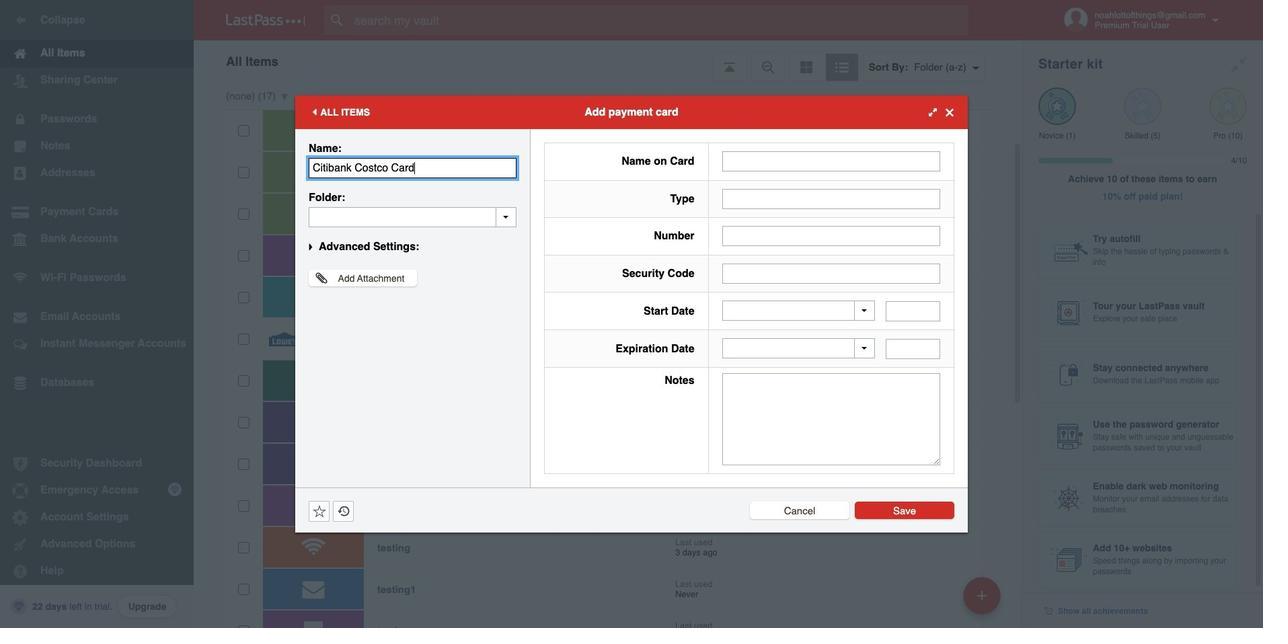 Task type: locate. For each thing, give the bounding box(es) containing it.
vault options navigation
[[194, 40, 1023, 81]]

lastpass image
[[226, 14, 305, 26]]

new item navigation
[[959, 573, 1009, 628]]

None text field
[[722, 152, 941, 172], [722, 189, 941, 209], [722, 264, 941, 284], [886, 339, 941, 359], [722, 373, 941, 466], [722, 152, 941, 172], [722, 189, 941, 209], [722, 264, 941, 284], [886, 339, 941, 359], [722, 373, 941, 466]]

dialog
[[295, 96, 968, 533]]

None text field
[[309, 158, 517, 178], [309, 207, 517, 227], [722, 226, 941, 246], [886, 301, 941, 321], [309, 158, 517, 178], [309, 207, 517, 227], [722, 226, 941, 246], [886, 301, 941, 321]]

Search search field
[[324, 5, 995, 35]]



Task type: vqa. For each thing, say whether or not it's contained in the screenshot.
'password field'
no



Task type: describe. For each thing, give the bounding box(es) containing it.
search my vault text field
[[324, 5, 995, 35]]

main navigation navigation
[[0, 0, 194, 628]]

new item image
[[978, 591, 987, 600]]



